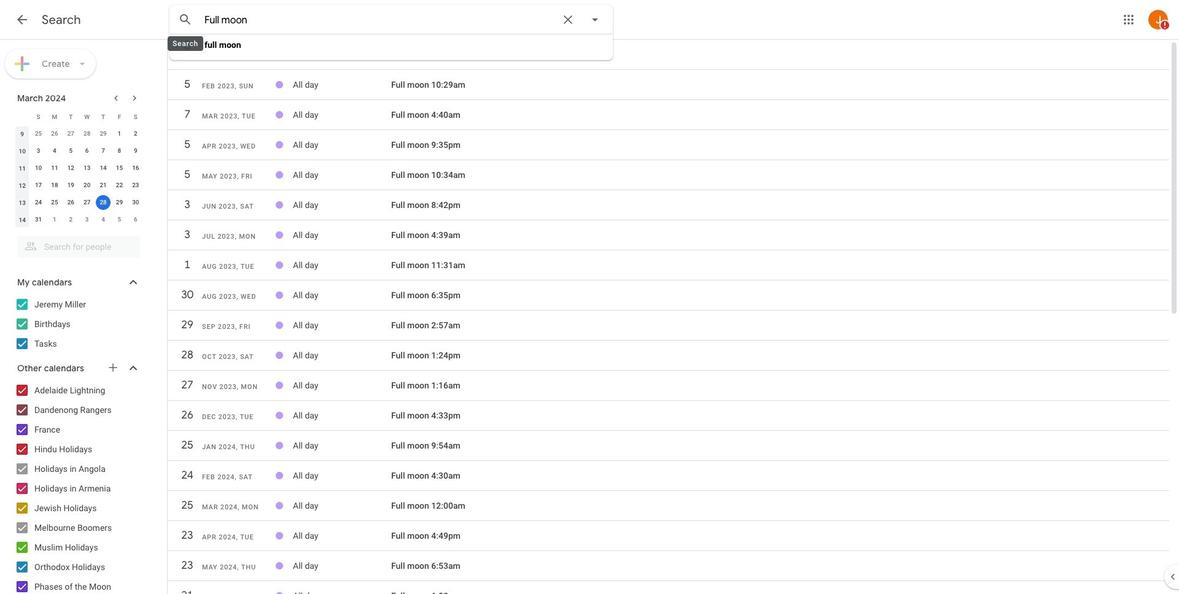 Task type: locate. For each thing, give the bounding box(es) containing it.
clear search image
[[556, 7, 581, 32]]

9 element
[[128, 144, 143, 159]]

column header
[[14, 108, 30, 125]]

search options image
[[583, 7, 608, 32]]

29 element
[[112, 195, 127, 210]]

5 element
[[63, 144, 78, 159]]

16 element
[[128, 161, 143, 176]]

april 1 element
[[47, 213, 62, 227]]

row
[[168, 44, 1170, 66], [168, 74, 1170, 96], [168, 104, 1170, 126], [14, 108, 144, 125], [14, 125, 144, 143], [168, 134, 1170, 156], [14, 143, 144, 160], [14, 160, 144, 177], [168, 164, 1170, 186], [14, 177, 144, 194], [14, 194, 144, 211], [168, 194, 1170, 216], [14, 211, 144, 229], [168, 224, 1170, 246], [168, 254, 1170, 277], [168, 284, 1170, 307], [168, 315, 1170, 337], [168, 345, 1170, 367], [168, 375, 1170, 397], [168, 405, 1170, 427], [168, 435, 1170, 457], [168, 465, 1170, 487], [168, 495, 1170, 517], [168, 525, 1170, 547], [168, 555, 1170, 578], [168, 587, 1170, 595]]

19 element
[[63, 178, 78, 193]]

21 element
[[96, 178, 111, 193]]

column header inside march 2024 grid
[[14, 108, 30, 125]]

march 2024 grid
[[12, 108, 144, 229]]

18 element
[[47, 178, 62, 193]]

12 element
[[63, 161, 78, 176]]

heading
[[42, 12, 81, 28]]

7 element
[[96, 144, 111, 159]]

grid
[[168, 40, 1170, 595]]

cell inside march 2024 grid
[[95, 194, 111, 211]]

row group
[[14, 125, 144, 229]]

26 element
[[63, 195, 78, 210]]

23 element
[[128, 178, 143, 193]]

None search field
[[170, 5, 613, 60], [0, 231, 152, 258], [170, 5, 613, 60]]

april 6 element
[[128, 213, 143, 227]]

april 3 element
[[80, 213, 94, 227]]

cell
[[293, 45, 391, 65], [293, 75, 391, 95], [293, 105, 391, 125], [293, 135, 391, 155], [293, 165, 391, 185], [95, 194, 111, 211], [293, 195, 391, 215], [293, 226, 391, 245], [293, 256, 391, 275], [293, 286, 391, 305], [293, 316, 391, 335], [293, 346, 391, 366], [293, 376, 391, 396], [293, 406, 391, 426], [293, 436, 391, 456], [293, 466, 391, 486], [293, 496, 391, 516], [293, 527, 391, 546], [293, 557, 391, 576], [293, 587, 391, 595]]

20 element
[[80, 178, 94, 193]]



Task type: describe. For each thing, give the bounding box(es) containing it.
february 28 element
[[80, 127, 94, 141]]

go back image
[[15, 12, 29, 27]]

11 element
[[47, 161, 62, 176]]

4 element
[[47, 144, 62, 159]]

27 element
[[80, 195, 94, 210]]

31 element
[[31, 213, 46, 227]]

search image
[[173, 7, 198, 32]]

row group inside march 2024 grid
[[14, 125, 144, 229]]

my calendars list
[[2, 295, 152, 354]]

24 element
[[31, 195, 46, 210]]

1 element
[[112, 127, 127, 141]]

2 element
[[128, 127, 143, 141]]

6 element
[[80, 144, 94, 159]]

13 element
[[80, 161, 94, 176]]

none search field search for people
[[0, 231, 152, 258]]

14 element
[[96, 161, 111, 176]]

Search text field
[[205, 14, 554, 26]]

8 element
[[112, 144, 127, 159]]

28, today element
[[96, 195, 111, 210]]

10 element
[[31, 161, 46, 176]]

15 element
[[112, 161, 127, 176]]

february 26 element
[[47, 127, 62, 141]]

april 5 element
[[112, 213, 127, 227]]

3 element
[[31, 144, 46, 159]]

17 element
[[31, 178, 46, 193]]

add other calendars image
[[107, 362, 119, 374]]

april 2 element
[[63, 213, 78, 227]]

february 27 element
[[63, 127, 78, 141]]

22 element
[[112, 178, 127, 193]]

30 element
[[128, 195, 143, 210]]

february 25 element
[[31, 127, 46, 141]]

april 4 element
[[96, 213, 111, 227]]

Search for people text field
[[25, 236, 133, 258]]

other calendars list
[[2, 381, 152, 595]]

february 29 element
[[96, 127, 111, 141]]

25 element
[[47, 195, 62, 210]]



Task type: vqa. For each thing, say whether or not it's contained in the screenshot.
the 17 element
yes



